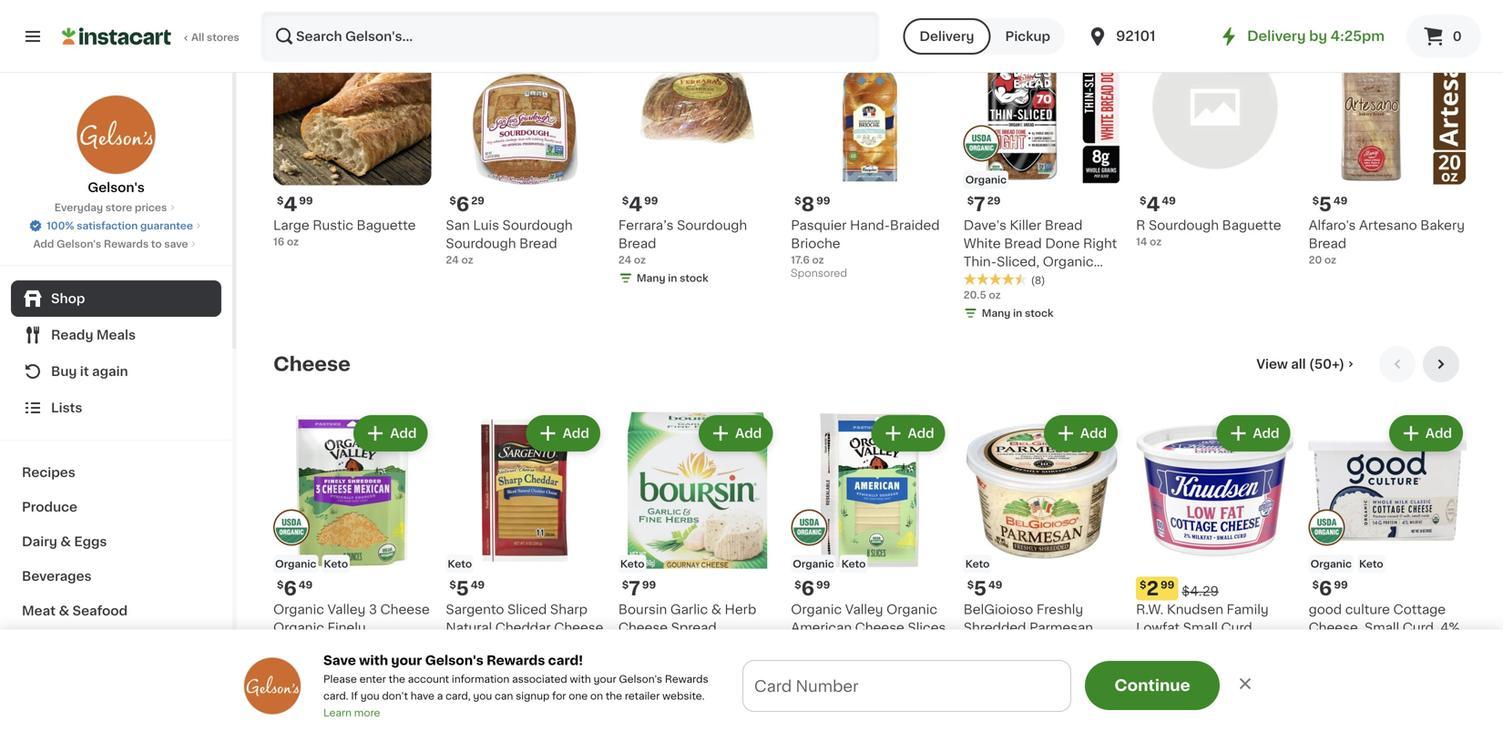 Task type: vqa. For each thing, say whether or not it's contained in the screenshot.
CAMERA inside Blink - Wired Floodlight Camera Bundle, White 1 each
no



Task type: describe. For each thing, give the bounding box(es) containing it.
$4.29
[[1182, 585, 1219, 598]]

add button for boursin garlic & herb cheese spread
[[701, 417, 771, 450]]

add for boursin garlic & herb cheese spread
[[735, 427, 762, 440]]

29 for 7
[[987, 196, 1001, 206]]

7 for boursin
[[629, 579, 640, 598]]

continue
[[1114, 678, 1190, 694]]

49 for alfaro's artesano bakery bread
[[1334, 196, 1348, 206]]

sliced,
[[997, 256, 1040, 268]]

2 keto from the left
[[448, 559, 472, 569]]

$ 6 49
[[277, 579, 313, 598]]

x
[[457, 656, 463, 666]]

$ for pasquier hand-braided brioche
[[795, 196, 801, 206]]

oz down the milkfat
[[1150, 675, 1162, 685]]

92101 button
[[1087, 11, 1196, 62]]

cheese inside sargento sliced sharp natural cheddar cheese
[[554, 622, 604, 634]]

6 for good culture cottage cheese, small curd, 4% milkfat, organic, whole milk classic
[[1319, 579, 1332, 598]]

done
[[1045, 237, 1080, 250]]

organic inside dave's killer bread white bread done right thin-sliced, organic white bread, 20.5 oz loaf
[[1043, 256, 1094, 268]]

can
[[495, 691, 513, 701]]

99 inside $ 2 99 $4.29 r.w. knudsen family lowfat small curd cottage cheese with 2% milkfat
[[1161, 580, 1175, 590]]

all stores link
[[62, 11, 241, 62]]

item badge image for good culture cottage cheese, small curd, 4% milkfat, organic, whole milk classic
[[1309, 510, 1345, 546]]

cheese inside organic valley organic american cheese slices
[[855, 622, 905, 634]]

sourdough inside 'ferrara's sourdough bread 24 oz'
[[677, 219, 747, 232]]

gelson's up the account at the bottom of the page
[[425, 655, 484, 667]]

1 keto from the left
[[324, 559, 348, 569]]

close image
[[1236, 675, 1254, 693]]

4 keto from the left
[[842, 559, 866, 569]]

eggs
[[74, 536, 107, 548]]

0 vertical spatial gelson's logo image
[[76, 95, 156, 175]]

please
[[323, 675, 357, 685]]

many for 5
[[464, 675, 493, 685]]

16 oz
[[1136, 675, 1162, 685]]

bakery
[[1421, 219, 1465, 232]]

$ 7 99
[[622, 579, 656, 598]]

store
[[105, 203, 132, 213]]

many in stock down 'ferrara's sourdough bread 24 oz'
[[637, 273, 709, 283]]

finely
[[327, 622, 366, 634]]

6 left please
[[273, 675, 280, 685]]

luis
[[473, 219, 499, 232]]

$ 4 99 for large rustic baguette
[[277, 195, 313, 214]]

1 white from the top
[[964, 237, 1001, 250]]

milk
[[1309, 658, 1335, 671]]

more
[[1080, 694, 1108, 704]]

stock down 'ferrara's sourdough bread 24 oz'
[[680, 273, 709, 283]]

everyday
[[54, 203, 103, 213]]

with for 2
[[1244, 640, 1271, 653]]

small inside good culture cottage cheese, small curd, 4% milkfat, organic, whole milk classic
[[1365, 622, 1399, 634]]

$ for sargento sliced sharp natural cheddar cheese
[[450, 580, 456, 590]]

culture
[[1345, 603, 1390, 616]]

add button for dave's killer bread white bread done right thin-sliced, organic white bread, 20.5 oz loaf
[[1046, 33, 1116, 66]]

6 for organic valley organic american cheese slices
[[801, 579, 814, 598]]

5 for sargento sliced sharp natural cheddar cheese
[[456, 579, 469, 598]]

continue button
[[1085, 661, 1220, 710]]

3 inside treatment tracker modal dialog
[[794, 691, 804, 706]]

many in stock for 5
[[464, 675, 536, 685]]

signup
[[516, 691, 550, 701]]

92101
[[1116, 30, 1156, 43]]

retailer
[[625, 691, 660, 701]]

add button for good culture cottage cheese, small curd, 4% milkfat, organic, whole milk classic
[[1391, 417, 1461, 450]]

organic keto for organic valley organic american cheese slices
[[793, 559, 866, 569]]

6 keto from the left
[[1359, 559, 1384, 569]]

artesano
[[1359, 219, 1417, 232]]

$ for boursin garlic & herb cheese spread
[[622, 580, 629, 590]]

product group containing 8
[[791, 27, 949, 284]]

stock for 7
[[1025, 308, 1054, 318]]

$ for dave's killer bread white bread done right thin-sliced, organic white bread, 20.5 oz loaf
[[967, 196, 974, 206]]

mexican
[[339, 640, 393, 653]]

stock for 5
[[507, 675, 536, 685]]

oz inside dave's killer bread white bread done right thin-sliced, organic white bread, 20.5 oz loaf
[[1080, 274, 1095, 286]]

2
[[1146, 579, 1159, 598]]

belgioioso
[[964, 603, 1033, 616]]

49 for r sourdough baguette
[[1162, 196, 1176, 206]]

$ 6 99 for organic
[[795, 579, 830, 598]]

natural
[[446, 622, 492, 634]]

have
[[411, 691, 435, 701]]

1 horizontal spatial rewards
[[487, 655, 545, 667]]

item badge image
[[964, 125, 1000, 162]]

meat & seafood link
[[11, 594, 221, 629]]

add for good culture cottage cheese, small curd, 4% milkfat, organic, whole milk classic
[[1426, 427, 1452, 440]]

pickup button
[[991, 18, 1065, 55]]

& inside boursin garlic & herb cheese spread
[[711, 603, 722, 616]]

everyday store prices link
[[54, 200, 178, 215]]

brioche
[[791, 237, 841, 250]]

sargento sliced sharp natural cheddar cheese
[[446, 603, 604, 634]]

5 for alfaro's artesano bakery bread
[[1319, 195, 1332, 214]]

99 for boursin garlic & herb cheese spread
[[642, 580, 656, 590]]

many in stock for 7
[[982, 308, 1054, 318]]

information
[[452, 675, 510, 685]]

$ 2 99 $4.29 r.w. knudsen family lowfat small curd cottage cheese with 2% milkfat
[[1136, 579, 1294, 671]]

1 horizontal spatial the
[[606, 691, 622, 701]]

enter
[[360, 675, 386, 685]]

$ 4 49
[[1140, 195, 1176, 214]]

organic keto for good culture cottage cheese, small curd, 4% milkfat, organic, whole milk classic
[[1311, 559, 1384, 569]]

1 horizontal spatial gelson's logo image
[[243, 657, 302, 715]]

$ inside $ 2 99 $4.29 r.w. knudsen family lowfat small curd cottage cheese with 2% milkfat
[[1140, 580, 1146, 590]]

instacart logo image
[[62, 26, 171, 47]]

alfaro's
[[1309, 219, 1356, 232]]

add for r.w. knudsen family lowfat small curd cottage cheese with 2% milkfat
[[1253, 427, 1280, 440]]

sourdough right the 'luis'
[[502, 219, 573, 232]]

blend
[[326, 658, 363, 671]]

gelson's up everyday store prices link
[[88, 181, 145, 194]]

oz down the american
[[800, 656, 812, 666]]

20.5 inside dave's killer bread white bread done right thin-sliced, organic white bread, 20.5 oz loaf
[[1049, 274, 1077, 286]]

family
[[1227, 603, 1269, 616]]

bread inside san luis sourdough sourdough bread 24 oz
[[519, 237, 557, 250]]

oz inside 'ferrara's sourdough bread 24 oz'
[[634, 255, 646, 265]]

(20)
[[1204, 660, 1224, 670]]

6 for san luis sourdough sourdough bread
[[456, 195, 469, 214]]

shredded inside "belgioioso freshly shredded parmesan cheese, cup 5 oz"
[[964, 622, 1026, 634]]

add for organic valley 3 cheese organic finely shredded mexican cheese blend
[[390, 427, 417, 440]]

add for belgioioso freshly shredded parmesan cheese, cup
[[1080, 427, 1107, 440]]

view all (50+) button
[[1249, 346, 1365, 383]]

meat & seafood
[[22, 605, 128, 618]]

hand-
[[850, 219, 890, 232]]

$ for large rustic baguette
[[277, 196, 284, 206]]

add button for large rustic baguette
[[355, 33, 426, 66]]

2 white from the top
[[964, 274, 1001, 286]]

gelson's link
[[76, 95, 156, 197]]

rustic
[[313, 219, 353, 232]]

classic
[[1338, 658, 1384, 671]]

29 for 6
[[471, 196, 485, 206]]

curd,
[[1403, 622, 1437, 634]]

100% satisfaction guarantee
[[47, 221, 193, 231]]

in for 7
[[1013, 308, 1022, 318]]

cheese, inside "belgioioso freshly shredded parmesan cheese, cup 5 oz"
[[964, 640, 1016, 653]]

many down 'ferrara's sourdough bread 24 oz'
[[637, 273, 666, 283]]

gelson's up retailer
[[619, 675, 662, 685]]

item badge image for organic valley 3 cheese organic finely shredded mexican cheese blend
[[273, 510, 310, 546]]

oz inside r sourdough baguette 14 oz
[[1150, 237, 1162, 247]]

oz inside alfaro's artesano bakery bread 20 oz
[[1325, 255, 1337, 265]]

good
[[1309, 603, 1342, 616]]

$ for good culture cottage cheese, small curd, 4% milkfat, organic, whole milk classic
[[1312, 580, 1319, 590]]

7 for dave's
[[974, 195, 985, 214]]

milkfat,
[[1309, 640, 1356, 653]]

11
[[446, 656, 454, 666]]

2%
[[1275, 640, 1294, 653]]

$ for san luis sourdough sourdough bread
[[450, 196, 456, 206]]

on inside treatment tracker modal dialog
[[730, 691, 750, 706]]

shop link
[[11, 281, 221, 317]]

99 for good culture cottage cheese, small curd, 4% milkfat, organic, whole milk classic
[[1334, 580, 1348, 590]]

many up orders
[[809, 675, 838, 685]]

item carousel region
[[273, 346, 1467, 716]]

orders
[[808, 691, 862, 706]]

sponsored badge image for 6
[[791, 692, 846, 702]]

card!
[[548, 655, 583, 667]]

99 for pasquier hand-braided brioche
[[816, 196, 830, 206]]

meat
[[22, 605, 56, 618]]

delivery by 4:25pm
[[1247, 30, 1385, 43]]

prices
[[135, 203, 167, 213]]

$ 5 49 for alfaro's artesano bakery bread
[[1312, 195, 1348, 214]]

add for alfaro's artesano bakery bread
[[1426, 43, 1452, 56]]

delivery for delivery
[[920, 30, 974, 43]]

$ 5 49 for sargento sliced sharp natural cheddar cheese
[[450, 579, 485, 598]]

with for with
[[570, 675, 591, 685]]

dairy
[[22, 536, 57, 548]]

2 you from the left
[[473, 691, 492, 701]]

get
[[589, 691, 619, 706]]

16 inside product group
[[1136, 675, 1147, 685]]

99 for large rustic baguette
[[299, 196, 313, 206]]

san luis sourdough sourdough bread 24 oz
[[446, 219, 573, 265]]

dave's
[[964, 219, 1007, 232]]

4 for r sourdough baguette
[[1146, 195, 1160, 214]]

lowfat
[[1136, 622, 1180, 634]]

product group containing 2
[[1136, 412, 1294, 709]]

2 horizontal spatial rewards
[[665, 675, 708, 685]]

$ for organic valley 3 cheese organic finely shredded mexican cheese blend
[[277, 580, 284, 590]]

99 for organic valley organic american cheese slices
[[816, 580, 830, 590]]

loaf
[[964, 292, 992, 305]]

gelson's down 100%
[[57, 239, 101, 249]]

(50+)
[[1309, 358, 1345, 371]]

ready meals link
[[11, 317, 221, 353]]

ferrara's
[[618, 219, 674, 232]]

freshly
[[1037, 603, 1083, 616]]

bread inside 'ferrara's sourdough bread 24 oz'
[[618, 237, 656, 250]]

cottage inside good culture cottage cheese, small curd, 4% milkfat, organic, whole milk classic
[[1393, 603, 1446, 616]]



Task type: locate. For each thing, give the bounding box(es) containing it.
1 valley from the left
[[327, 603, 366, 616]]

0 horizontal spatial with
[[359, 655, 388, 667]]

add button
[[355, 33, 426, 66], [873, 33, 944, 66], [1046, 33, 1116, 66], [1218, 33, 1289, 66], [1391, 33, 1461, 66], [355, 417, 426, 450], [528, 417, 598, 450], [701, 417, 771, 450], [873, 417, 944, 450], [1046, 417, 1116, 450], [1218, 417, 1289, 450], [1391, 417, 1461, 450]]

baguette for r sourdough baguette
[[1222, 219, 1281, 232]]

many
[[637, 273, 666, 283], [982, 308, 1011, 318], [464, 675, 493, 685], [809, 675, 838, 685], [1154, 693, 1183, 703]]

29 up the 'luis'
[[471, 196, 485, 206]]

3 4 from the left
[[1146, 195, 1160, 214]]

by
[[1309, 30, 1327, 43]]

for
[[552, 691, 566, 701]]

bread,
[[1004, 274, 1045, 286]]

4 up "large"
[[284, 195, 297, 214]]

all
[[191, 32, 204, 42]]

49 for belgioioso freshly shredded parmesan cheese, cup
[[988, 580, 1002, 590]]

0 vertical spatial 20.5
[[1049, 274, 1077, 286]]

$ 6 99 up good
[[1312, 579, 1348, 598]]

add button for belgioioso freshly shredded parmesan cheese, cup
[[1046, 417, 1116, 450]]

gelson's logo image up everyday store prices link
[[76, 95, 156, 175]]

add button for r sourdough baguette
[[1218, 33, 1289, 66]]

gelson's
[[88, 181, 145, 194], [57, 239, 101, 249], [425, 655, 484, 667], [619, 675, 662, 685]]

$ up "organic valley 3 cheese organic finely shredded mexican cheese blend"
[[277, 580, 284, 590]]

1 vertical spatial sponsored badge image
[[791, 692, 846, 702]]

stock down (20)
[[1197, 693, 1226, 703]]

oz inside the large rustic baguette 16 oz
[[287, 237, 299, 247]]

2 29 from the left
[[987, 196, 1001, 206]]

right
[[1083, 237, 1117, 250]]

99 inside "$ 7 99"
[[642, 580, 656, 590]]

1 horizontal spatial organic keto
[[793, 559, 866, 569]]

16 down "large"
[[273, 237, 284, 247]]

1 horizontal spatial your
[[594, 675, 616, 685]]

add for dave's killer bread white bread done right thin-sliced, organic white bread, 20.5 oz loaf
[[1080, 43, 1107, 56]]

free
[[623, 691, 656, 706]]

0 horizontal spatial baguette
[[357, 219, 416, 232]]

99 up good
[[1334, 580, 1348, 590]]

$ 5 49 up alfaro's
[[1312, 195, 1348, 214]]

4 up 14
[[1146, 195, 1160, 214]]

again
[[92, 365, 128, 378]]

1 horizontal spatial $ 4 99
[[622, 195, 658, 214]]

$ inside the $ 8 99
[[795, 196, 801, 206]]

oz inside "belgioioso freshly shredded parmesan cheese, cup 5 oz"
[[973, 658, 985, 668]]

$ up boursin
[[622, 580, 629, 590]]

100%
[[47, 221, 74, 231]]

0 horizontal spatial rewards
[[104, 239, 149, 249]]

0 horizontal spatial on
[[590, 691, 603, 701]]

cottage inside $ 2 99 $4.29 r.w. knudsen family lowfat small curd cottage cheese with 2% milkfat
[[1136, 640, 1189, 653]]

8 inside item carousel region
[[465, 656, 472, 666]]

the left free
[[606, 691, 622, 701]]

1 vertical spatial gelson's logo image
[[243, 657, 302, 715]]

1 4 from the left
[[284, 195, 297, 214]]

6 up san
[[456, 195, 469, 214]]

5 up sargento
[[456, 579, 469, 598]]

24
[[446, 255, 459, 265], [618, 255, 632, 265]]

5 up alfaro's
[[1319, 195, 1332, 214]]

0 horizontal spatial 6 oz
[[273, 675, 295, 685]]

$ 4 99
[[277, 195, 313, 214], [622, 195, 658, 214]]

0 vertical spatial the
[[389, 675, 405, 685]]

save
[[323, 655, 356, 667]]

6
[[456, 195, 469, 214], [284, 579, 297, 598], [801, 579, 814, 598], [1319, 579, 1332, 598], [791, 656, 798, 666], [273, 675, 280, 685]]

$ 6 99 up the american
[[795, 579, 830, 598]]

7 up dave's
[[974, 195, 985, 214]]

0 horizontal spatial you
[[360, 691, 379, 701]]

0 horizontal spatial small
[[1183, 622, 1218, 634]]

delivery button
[[903, 18, 991, 55]]

1 horizontal spatial 29
[[987, 196, 1001, 206]]

cheese, inside good culture cottage cheese, small curd, 4% milkfat, organic, whole milk classic
[[1309, 622, 1361, 634]]

1 vertical spatial rewards
[[487, 655, 545, 667]]

cheese inside $ 2 99 $4.29 r.w. knudsen family lowfat small curd cottage cheese with 2% milkfat
[[1192, 640, 1241, 653]]

view
[[1256, 358, 1288, 371]]

0 vertical spatial shredded
[[964, 622, 1026, 634]]

2 4 from the left
[[629, 195, 642, 214]]

49 for organic valley 3 cheese organic finely shredded mexican cheese blend
[[299, 580, 313, 590]]

small inside $ 2 99 $4.29 r.w. knudsen family lowfat small curd cottage cheese with 2% milkfat
[[1183, 622, 1218, 634]]

49 up alfaro's
[[1334, 196, 1348, 206]]

on inside save with your gelson's rewards card! please enter the account information associated with your gelson's rewards card. if you don't have a card, you can signup for one on the retailer website. learn more
[[590, 691, 603, 701]]

$ up belgioioso
[[967, 580, 974, 590]]

None search field
[[261, 11, 880, 62]]

organic,
[[1359, 640, 1413, 653]]

item badge image for organic valley organic american cheese slices
[[791, 510, 827, 546]]

2 organic keto from the left
[[793, 559, 866, 569]]

2 24 from the left
[[618, 255, 632, 265]]

& for eggs
[[60, 536, 71, 548]]

1 vertical spatial 7
[[629, 579, 640, 598]]

3 item badge image from the left
[[1309, 510, 1345, 546]]

99 up "large"
[[299, 196, 313, 206]]

6 oz
[[791, 656, 812, 666], [273, 675, 295, 685]]

5 inside "belgioioso freshly shredded parmesan cheese, cup 5 oz"
[[964, 658, 970, 668]]

in for 5
[[495, 675, 505, 685]]

0 horizontal spatial $ 4 99
[[277, 195, 313, 214]]

killer
[[1010, 219, 1042, 232]]

oz down "ferrara's"
[[634, 255, 646, 265]]

0 horizontal spatial gelson's logo image
[[76, 95, 156, 175]]

organic keto
[[275, 559, 348, 569], [793, 559, 866, 569], [1311, 559, 1384, 569]]

2 baguette from the left
[[1222, 219, 1281, 232]]

1 horizontal spatial 7
[[974, 195, 985, 214]]

0 vertical spatial cheese,
[[1309, 622, 1361, 634]]

1 horizontal spatial with
[[570, 675, 591, 685]]

gelson's logo image left card.
[[243, 657, 302, 715]]

99 for ferrara's sourdough bread
[[644, 196, 658, 206]]

account
[[408, 675, 449, 685]]

sourdough down the 'luis'
[[446, 237, 516, 250]]

you right "if"
[[360, 691, 379, 701]]

many in stock for $4.29
[[1154, 693, 1226, 703]]

1 vertical spatial 3
[[794, 691, 804, 706]]

small
[[1183, 622, 1218, 634], [1365, 622, 1399, 634]]

valley inside organic valley organic american cheese slices
[[845, 603, 883, 616]]

sponsored badge image down 17.6
[[791, 269, 846, 279]]

1 horizontal spatial 4
[[629, 195, 642, 214]]

0 horizontal spatial $ 6 99
[[795, 579, 830, 598]]

(8)
[[1031, 276, 1045, 286]]

in for $4.29
[[1186, 693, 1195, 703]]

ready
[[51, 329, 93, 342]]

8 up pasquier
[[801, 195, 815, 214]]

buy it again link
[[11, 353, 221, 390]]

0 vertical spatial 3
[[369, 603, 377, 616]]

delivery inside button
[[920, 30, 974, 43]]

2 vertical spatial rewards
[[665, 675, 708, 685]]

0 horizontal spatial 4
[[284, 195, 297, 214]]

sponsored badge image for 8
[[791, 269, 846, 279]]

baguette inside r sourdough baguette 14 oz
[[1222, 219, 1281, 232]]

0 horizontal spatial 29
[[471, 196, 485, 206]]

$ for r sourdough baguette
[[1140, 196, 1146, 206]]

& right meat at bottom
[[59, 605, 69, 618]]

to
[[151, 239, 162, 249]]

5 keto from the left
[[965, 559, 990, 569]]

49 up belgioioso
[[988, 580, 1002, 590]]

1 vertical spatial 8
[[465, 656, 472, 666]]

valley inside "organic valley 3 cheese organic finely shredded mexican cheese blend"
[[327, 603, 366, 616]]

oz down thin-
[[989, 290, 1001, 300]]

0 horizontal spatial 24
[[446, 255, 459, 265]]

1 horizontal spatial shredded
[[964, 622, 1026, 634]]

1 horizontal spatial cheese,
[[1309, 622, 1361, 634]]

49
[[1162, 196, 1176, 206], [1334, 196, 1348, 206], [299, 580, 313, 590], [471, 580, 485, 590], [988, 580, 1002, 590]]

parmesan
[[1030, 622, 1093, 634]]

7 inside item carousel region
[[629, 579, 640, 598]]

$ 6 99 for good
[[1312, 579, 1348, 598]]

sponsored badge image
[[791, 269, 846, 279], [791, 692, 846, 702]]

$ up r.w.
[[1140, 580, 1146, 590]]

$ inside $ 4 49
[[1140, 196, 1146, 206]]

more
[[354, 708, 380, 718]]

20.5 down thin-
[[964, 290, 986, 300]]

delivery left pickup
[[920, 30, 974, 43]]

baguette left alfaro's
[[1222, 219, 1281, 232]]

baguette
[[357, 219, 416, 232], [1222, 219, 1281, 232]]

0 vertical spatial with
[[1244, 640, 1271, 653]]

4 for large rustic baguette
[[284, 195, 297, 214]]

valley for organic
[[327, 603, 366, 616]]

oz inside pasquier hand-braided brioche 17.6 oz
[[812, 255, 824, 265]]

many in stock down bread,
[[982, 308, 1054, 318]]

add for large rustic baguette
[[390, 43, 417, 56]]

boursin
[[618, 603, 667, 616]]

produce link
[[11, 490, 221, 525]]

6 up "organic valley 3 cheese organic finely shredded mexican cheese blend"
[[284, 579, 297, 598]]

bread inside alfaro's artesano bakery bread 20 oz
[[1309, 237, 1347, 250]]

valley for cheese
[[845, 603, 883, 616]]

in inside product group
[[1186, 693, 1195, 703]]

a
[[437, 691, 443, 701]]

1 organic keto from the left
[[275, 559, 348, 569]]

many in stock
[[637, 273, 709, 283], [982, 308, 1054, 318], [464, 675, 536, 685], [809, 675, 881, 685], [1154, 693, 1226, 703]]

0 vertical spatial 8
[[801, 195, 815, 214]]

stock up signup
[[507, 675, 536, 685]]

0 horizontal spatial 7
[[629, 579, 640, 598]]

herb
[[725, 603, 756, 616]]

many for $4.29
[[1154, 693, 1183, 703]]

braided
[[890, 219, 940, 232]]

2 horizontal spatial organic keto
[[1311, 559, 1384, 569]]

baguette right rustic
[[357, 219, 416, 232]]

thin-
[[964, 256, 997, 268]]

cottage up curd,
[[1393, 603, 1446, 616]]

1 horizontal spatial 16
[[1136, 675, 1147, 685]]

stock up orders
[[852, 675, 881, 685]]

$ up san
[[450, 196, 456, 206]]

0 horizontal spatial 20.5
[[964, 290, 986, 300]]

shredded down belgioioso
[[964, 622, 1026, 634]]

0 horizontal spatial cottage
[[1136, 640, 1189, 653]]

$ up alfaro's
[[1312, 196, 1319, 206]]

0 horizontal spatial valley
[[327, 603, 366, 616]]

organic keto for organic valley 3 cheese organic finely shredded mexican cheese blend
[[275, 559, 348, 569]]

shredded inside "organic valley 3 cheese organic finely shredded mexican cheese blend"
[[273, 640, 336, 653]]

learn
[[323, 708, 352, 718]]

$ for organic valley organic american cheese slices
[[795, 580, 801, 590]]

everyday store prices
[[54, 203, 167, 213]]

rewards up the website.
[[665, 675, 708, 685]]

cheddar
[[495, 622, 551, 634]]

1 small from the left
[[1183, 622, 1218, 634]]

add for sargento sliced sharp natural cheddar cheese
[[563, 427, 589, 440]]

2 small from the left
[[1365, 622, 1399, 634]]

add button for organic valley 3 cheese organic finely shredded mexican cheese blend
[[355, 417, 426, 450]]

many in stock up can
[[464, 675, 536, 685]]

1 horizontal spatial 20.5
[[1049, 274, 1077, 286]]

0 vertical spatial cottage
[[1393, 603, 1446, 616]]

save
[[164, 239, 188, 249]]

$ 5 49 for belgioioso freshly shredded parmesan cheese, cup
[[967, 579, 1002, 598]]

oz down "brioche"
[[812, 255, 824, 265]]

1 vertical spatial shredded
[[273, 640, 336, 653]]

add button for alfaro's artesano bakery bread
[[1391, 33, 1461, 66]]

alfaro's artesano bakery bread 20 oz
[[1309, 219, 1465, 265]]

99 up "ferrara's"
[[644, 196, 658, 206]]

cheese, down belgioioso
[[964, 640, 1016, 653]]

with left 2% in the bottom of the page
[[1244, 640, 1271, 653]]

organic valley 3 cheese organic finely shredded mexican cheese blend
[[273, 603, 430, 671]]

valley up "finely" in the bottom left of the page
[[327, 603, 366, 616]]

1 vertical spatial 20.5
[[964, 290, 986, 300]]

2 horizontal spatial 4
[[1146, 195, 1160, 214]]

organic keto up culture at the bottom right of the page
[[1311, 559, 1384, 569]]

$ inside "$ 7 99"
[[622, 580, 629, 590]]

1 24 from the left
[[446, 255, 459, 265]]

add gelson's rewards to save link
[[33, 237, 199, 251]]

3 inside "organic valley 3 cheese organic finely shredded mexican cheese blend"
[[369, 603, 377, 616]]

24 inside 'ferrara's sourdough bread 24 oz'
[[618, 255, 632, 265]]

the up don't
[[389, 675, 405, 685]]

recipes
[[22, 466, 75, 479]]

1 horizontal spatial 24
[[618, 255, 632, 265]]

8
[[801, 195, 815, 214], [465, 656, 472, 666]]

1 horizontal spatial delivery
[[1247, 30, 1306, 43]]

0 vertical spatial 16
[[273, 237, 284, 247]]

3 keto from the left
[[620, 559, 645, 569]]

1 vertical spatial the
[[606, 691, 622, 701]]

delivery left by
[[1247, 30, 1306, 43]]

whole
[[1416, 640, 1457, 653]]

49 up r sourdough baguette 14 oz
[[1162, 196, 1176, 206]]

service type group
[[903, 18, 1065, 55]]

many in stock up orders
[[809, 675, 881, 685]]

$ for ferrara's sourdough bread
[[622, 196, 629, 206]]

san
[[446, 219, 470, 232]]

many for 7
[[982, 308, 1011, 318]]

1 vertical spatial with
[[359, 655, 388, 667]]

5 up belgioioso
[[974, 579, 987, 598]]

8 inside product group
[[801, 195, 815, 214]]

stock for $4.29
[[1197, 693, 1226, 703]]

1 sponsored badge image from the top
[[791, 269, 846, 279]]

many down "11 x 8 oz"
[[464, 675, 493, 685]]

0 horizontal spatial item badge image
[[273, 510, 310, 546]]

sargento
[[446, 603, 504, 616]]

49 inside $ 6 49
[[299, 580, 313, 590]]

49 for sargento sliced sharp natural cheddar cheese
[[471, 580, 485, 590]]

0
[[1453, 30, 1462, 43]]

keto up belgioioso
[[965, 559, 990, 569]]

$ 4 99 up "large"
[[277, 195, 313, 214]]

29 inside $ 6 29
[[471, 196, 485, 206]]

1 vertical spatial 6 oz
[[273, 675, 295, 685]]

1 baguette from the left
[[357, 219, 416, 232]]

many down "20.5 oz"
[[982, 308, 1011, 318]]

your up get
[[594, 675, 616, 685]]

1 horizontal spatial 8
[[801, 195, 815, 214]]

$ inside $ 6 29
[[450, 196, 456, 206]]

$ up pasquier
[[795, 196, 801, 206]]

1 horizontal spatial you
[[473, 691, 492, 701]]

small down knudsen
[[1183, 622, 1218, 634]]

curd
[[1221, 622, 1252, 634]]

delivery for delivery by 4:25pm
[[1247, 30, 1306, 43]]

gelson's logo image
[[76, 95, 156, 175], [243, 657, 302, 715]]

$ 4 99 up "ferrara's"
[[622, 195, 658, 214]]

0 horizontal spatial 8
[[465, 656, 472, 666]]

on
[[730, 691, 750, 706], [590, 691, 603, 701]]

0 horizontal spatial $ 5 49
[[450, 579, 485, 598]]

american
[[791, 622, 852, 634]]

dave's killer bread white bread done right thin-sliced, organic white bread, 20.5 oz loaf
[[964, 219, 1117, 305]]

2 horizontal spatial $ 5 49
[[1312, 195, 1348, 214]]

good culture cottage cheese, small curd, 4% milkfat, organic, whole milk classic
[[1309, 603, 1460, 671]]

1 horizontal spatial cottage
[[1393, 603, 1446, 616]]

baguette inside the large rustic baguette 16 oz
[[357, 219, 416, 232]]

$ 7 29
[[967, 195, 1001, 214]]

item badge image
[[273, 510, 310, 546], [791, 510, 827, 546], [1309, 510, 1345, 546]]

oz left please
[[283, 675, 295, 685]]

1 horizontal spatial item badge image
[[791, 510, 827, 546]]

0 horizontal spatial your
[[391, 655, 422, 667]]

99 up boursin
[[642, 580, 656, 590]]

0 horizontal spatial the
[[389, 675, 405, 685]]

20.5
[[1049, 274, 1077, 286], [964, 290, 986, 300]]

sliced
[[507, 603, 547, 616]]

with inside $ 2 99 $4.29 r.w. knudsen family lowfat small curd cottage cheese with 2% milkfat
[[1244, 640, 1271, 653]]

all
[[1291, 358, 1306, 371]]

1 29 from the left
[[471, 196, 485, 206]]

0 horizontal spatial 3
[[369, 603, 377, 616]]

$ 5 49 up belgioioso
[[967, 579, 1002, 598]]

0 horizontal spatial organic keto
[[275, 559, 348, 569]]

2 horizontal spatial with
[[1244, 640, 1271, 653]]

rewards up associated
[[487, 655, 545, 667]]

0 button
[[1407, 15, 1481, 58]]

4 up "ferrara's"
[[629, 195, 642, 214]]

0 horizontal spatial 16
[[273, 237, 284, 247]]

6 oz down the american
[[791, 656, 812, 666]]

0 vertical spatial 7
[[974, 195, 985, 214]]

0 horizontal spatial cheese,
[[964, 640, 1016, 653]]

16 inside the large rustic baguette 16 oz
[[273, 237, 284, 247]]

$ up r
[[1140, 196, 1146, 206]]

your up the account at the bottom of the page
[[391, 655, 422, 667]]

&
[[60, 536, 71, 548], [711, 603, 722, 616], [59, 605, 69, 618]]

many in stock inside product group
[[1154, 693, 1226, 703]]

49 up sargento
[[471, 580, 485, 590]]

99 right 2
[[1161, 580, 1175, 590]]

product group
[[273, 27, 431, 249], [446, 27, 604, 267], [618, 27, 776, 289], [791, 27, 949, 284], [964, 27, 1122, 324], [1136, 27, 1294, 249], [1309, 27, 1467, 267], [273, 412, 431, 687], [446, 412, 604, 690], [618, 412, 776, 674], [791, 412, 949, 707], [964, 412, 1122, 692], [1136, 412, 1294, 709], [1309, 412, 1467, 687]]

shredded up the "save"
[[273, 640, 336, 653]]

shop
[[51, 292, 85, 305]]

in
[[668, 273, 677, 283], [1013, 308, 1022, 318], [495, 675, 505, 685], [841, 675, 850, 685], [1186, 693, 1195, 703]]

baguette for large rustic baguette
[[357, 219, 416, 232]]

r.w.
[[1136, 603, 1164, 616]]

2 $ 6 99 from the left
[[1312, 579, 1348, 598]]

$ 4 99 for ferrara's sourdough bread
[[622, 195, 658, 214]]

1 horizontal spatial small
[[1365, 622, 1399, 634]]

2 $ 4 99 from the left
[[622, 195, 658, 214]]

6 up the american
[[801, 579, 814, 598]]

3 organic keto from the left
[[1311, 559, 1384, 569]]

1 horizontal spatial $ 5 49
[[967, 579, 1002, 598]]

6 oz left please
[[273, 675, 295, 685]]

$ for alfaro's artesano bakery bread
[[1312, 196, 1319, 206]]

stock down (8)
[[1025, 308, 1054, 318]]

oz right 14
[[1150, 237, 1162, 247]]

produce
[[22, 501, 77, 514]]

dairy & eggs
[[22, 536, 107, 548]]

1 vertical spatial cottage
[[1136, 640, 1189, 653]]

add button for r.w. knudsen family lowfat small curd cottage cheese with 2% milkfat
[[1218, 417, 1289, 450]]

1 horizontal spatial baguette
[[1222, 219, 1281, 232]]

29 inside $ 7 29
[[987, 196, 1001, 206]]

& left herb
[[711, 603, 722, 616]]

Search field
[[262, 13, 878, 60]]

24 inside san luis sourdough sourdough bread 24 oz
[[446, 255, 459, 265]]

stock
[[680, 273, 709, 283], [1025, 308, 1054, 318], [507, 675, 536, 685], [852, 675, 881, 685], [1197, 693, 1226, 703]]

cheese
[[273, 355, 351, 374], [380, 603, 430, 616], [554, 622, 604, 634], [855, 622, 905, 634], [1192, 640, 1241, 653], [273, 658, 323, 671]]

1 vertical spatial cheese,
[[964, 640, 1016, 653]]

1 $ 6 99 from the left
[[795, 579, 830, 598]]

$ 5 49 up sargento
[[450, 579, 485, 598]]

1 horizontal spatial valley
[[845, 603, 883, 616]]

2 horizontal spatial item badge image
[[1309, 510, 1345, 546]]

1 horizontal spatial $ 6 99
[[1312, 579, 1348, 598]]

4 for ferrara's sourdough bread
[[629, 195, 642, 214]]

$ inside $ 7 29
[[967, 196, 974, 206]]

6 for organic valley 3 cheese organic finely shredded mexican cheese blend
[[284, 579, 297, 598]]

0 horizontal spatial shredded
[[273, 640, 336, 653]]

1 horizontal spatial 3
[[794, 691, 804, 706]]

$
[[277, 196, 284, 206], [450, 196, 456, 206], [622, 196, 629, 206], [795, 196, 801, 206], [967, 196, 974, 206], [1140, 196, 1146, 206], [1312, 196, 1319, 206], [277, 580, 284, 590], [450, 580, 456, 590], [622, 580, 629, 590], [795, 580, 801, 590], [967, 580, 974, 590], [1140, 580, 1146, 590], [1312, 580, 1319, 590]]

cheese,
[[1309, 622, 1361, 634], [964, 640, 1016, 653]]

it
[[80, 365, 89, 378]]

treatment tracker modal dialog
[[237, 666, 1503, 732]]

1 you from the left
[[360, 691, 379, 701]]

pasquier hand-braided brioche 17.6 oz
[[791, 219, 940, 265]]

sponsored badge image inside item carousel region
[[791, 692, 846, 702]]

website.
[[662, 691, 705, 701]]

49 inside $ 4 49
[[1162, 196, 1176, 206]]

small up organic,
[[1365, 622, 1399, 634]]

Card Number text field
[[743, 661, 1070, 711]]

keto up "finely" in the bottom left of the page
[[324, 559, 348, 569]]

0 horizontal spatial delivery
[[920, 30, 974, 43]]

99 up the american
[[816, 580, 830, 590]]

2 item badge image from the left
[[791, 510, 827, 546]]

oz up information
[[475, 656, 487, 666]]

$ 5 49
[[1312, 195, 1348, 214], [450, 579, 485, 598], [967, 579, 1002, 598]]

oz down "large"
[[287, 237, 299, 247]]

if
[[351, 691, 358, 701]]

1 horizontal spatial on
[[730, 691, 750, 706]]

valley up the american
[[845, 603, 883, 616]]

sponsored badge image right next
[[791, 692, 846, 702]]

1 vertical spatial 16
[[1136, 675, 1147, 685]]

$ inside $ 6 49
[[277, 580, 284, 590]]

20.5 right (8)
[[1049, 274, 1077, 286]]

1 item badge image from the left
[[273, 510, 310, 546]]

add for r sourdough baguette
[[1253, 43, 1280, 56]]

cottage
[[1393, 603, 1446, 616], [1136, 640, 1189, 653]]

2 vertical spatial with
[[570, 675, 591, 685]]

1 vertical spatial your
[[594, 675, 616, 685]]

sourdough inside r sourdough baguette 14 oz
[[1149, 219, 1219, 232]]

0 vertical spatial rewards
[[104, 239, 149, 249]]

add button for sargento sliced sharp natural cheddar cheese
[[528, 417, 598, 450]]

0 vertical spatial sponsored badge image
[[791, 269, 846, 279]]

sponsored badge image inside product group
[[791, 269, 846, 279]]

$ up good
[[1312, 580, 1319, 590]]

lists
[[51, 402, 82, 415]]

oz inside san luis sourdough sourdough bread 24 oz
[[461, 255, 473, 265]]

oz right 20
[[1325, 255, 1337, 265]]

0 vertical spatial white
[[964, 237, 1001, 250]]

★★★★★
[[964, 273, 1027, 286], [964, 273, 1027, 286], [273, 657, 337, 670], [273, 657, 337, 670], [1136, 657, 1200, 670], [1136, 657, 1200, 670]]

& for seafood
[[59, 605, 69, 618]]

$2.99 original price: $4.29 element
[[1136, 577, 1294, 601]]

white up thin-
[[964, 237, 1001, 250]]

2 valley from the left
[[845, 603, 883, 616]]

0 vertical spatial 6 oz
[[791, 656, 812, 666]]

oz down right on the top of the page
[[1080, 274, 1095, 286]]

oz down san
[[461, 255, 473, 265]]

2 sponsored badge image from the top
[[791, 692, 846, 702]]

6 down the american
[[791, 656, 798, 666]]

rewards inside add gelson's rewards to save link
[[104, 239, 149, 249]]

5 for belgioioso freshly shredded parmesan cheese, cup
[[974, 579, 987, 598]]

with up one at left
[[570, 675, 591, 685]]

5
[[1319, 195, 1332, 214], [456, 579, 469, 598], [974, 579, 987, 598], [964, 658, 970, 668]]

1 $ 4 99 from the left
[[277, 195, 313, 214]]

3 up mexican
[[369, 603, 377, 616]]

1 horizontal spatial 6 oz
[[791, 656, 812, 666]]

buy
[[51, 365, 77, 378]]

1 vertical spatial white
[[964, 274, 1001, 286]]

99 inside the $ 8 99
[[816, 196, 830, 206]]

$ for belgioioso freshly shredded parmesan cheese, cup
[[967, 580, 974, 590]]

0 vertical spatial your
[[391, 655, 422, 667]]

24 down "ferrara's"
[[618, 255, 632, 265]]



